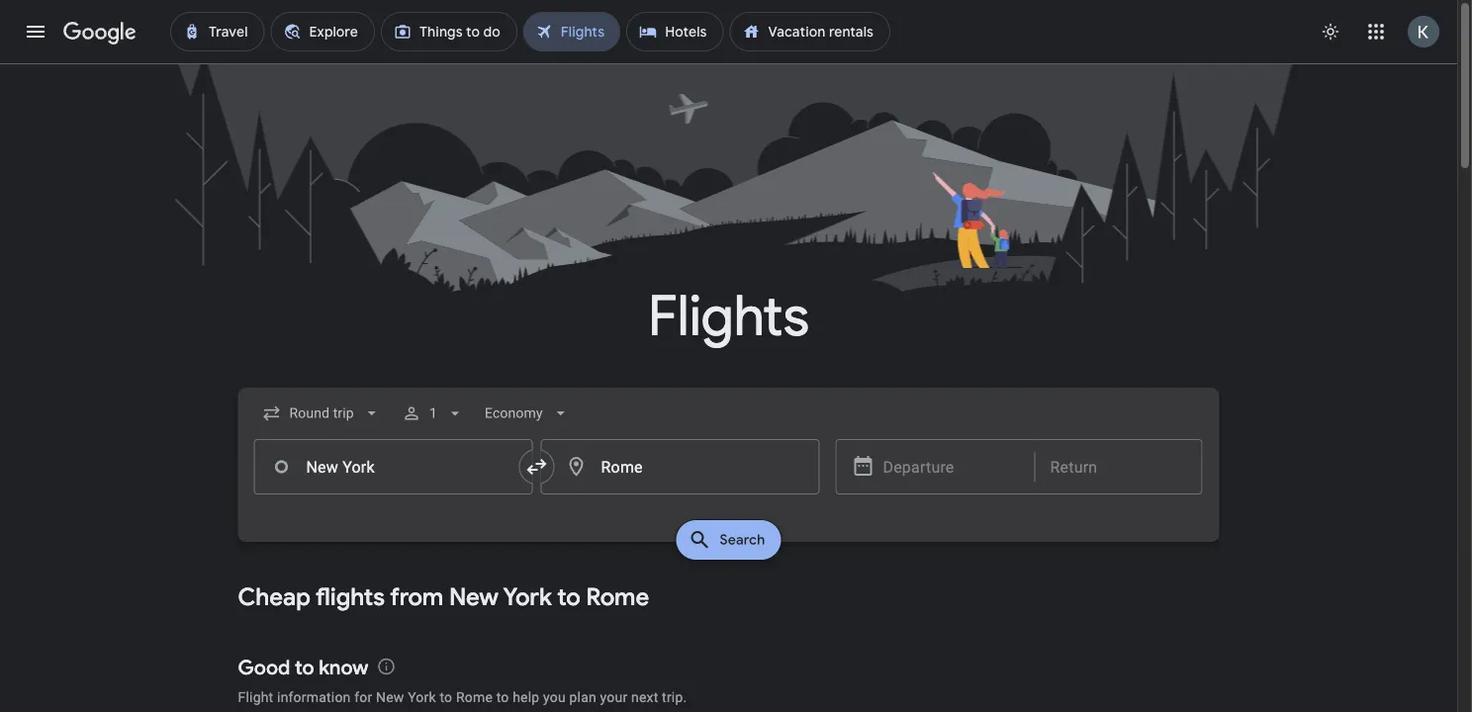 Task type: describe. For each thing, give the bounding box(es) containing it.
you
[[543, 690, 566, 706]]

search
[[720, 531, 765, 549]]

search button
[[676, 520, 781, 560]]

flights
[[316, 582, 385, 612]]

Return text field
[[1050, 440, 1187, 494]]

main menu image
[[24, 20, 47, 44]]

for
[[354, 690, 372, 706]]

rome for for
[[456, 690, 493, 706]]

cheap flights from new york to rome
[[238, 582, 649, 612]]

information
[[277, 690, 351, 706]]

flight
[[238, 690, 273, 706]]

good
[[238, 655, 290, 680]]

Departure text field
[[883, 440, 1020, 494]]

flights
[[648, 282, 809, 352]]

cheap
[[238, 582, 311, 612]]



Task type: locate. For each thing, give the bounding box(es) containing it.
rome
[[586, 582, 649, 612], [456, 690, 493, 706]]

change appearance image
[[1307, 8, 1355, 55]]

0 horizontal spatial new
[[376, 690, 404, 706]]

next
[[631, 690, 658, 706]]

your
[[600, 690, 628, 706]]

trip.
[[662, 690, 687, 706]]

help
[[513, 690, 540, 706]]

1 vertical spatial york
[[408, 690, 436, 706]]

1
[[429, 405, 437, 422]]

None field
[[254, 396, 390, 431], [477, 396, 578, 431], [254, 396, 390, 431], [477, 396, 578, 431]]

new
[[449, 582, 499, 612], [376, 690, 404, 706]]

1 horizontal spatial rome
[[586, 582, 649, 612]]

flight information for new york to rome to help you plan your next trip.
[[238, 690, 687, 706]]

york for from
[[503, 582, 552, 612]]

new for for
[[376, 690, 404, 706]]

1 horizontal spatial new
[[449, 582, 499, 612]]

1 vertical spatial new
[[376, 690, 404, 706]]

york for for
[[408, 690, 436, 706]]

0 vertical spatial york
[[503, 582, 552, 612]]

plan
[[569, 690, 597, 706]]

york
[[503, 582, 552, 612], [408, 690, 436, 706]]

0 horizontal spatial york
[[408, 690, 436, 706]]

know
[[319, 655, 368, 680]]

1 horizontal spatial york
[[503, 582, 552, 612]]

new for from
[[449, 582, 499, 612]]

swap origin and destination. image
[[525, 455, 549, 479]]

1 button
[[394, 390, 473, 437]]

from
[[390, 582, 444, 612]]

new right from at the bottom
[[449, 582, 499, 612]]

0 vertical spatial new
[[449, 582, 499, 612]]

new right for
[[376, 690, 404, 706]]

0 horizontal spatial rome
[[456, 690, 493, 706]]

good to know
[[238, 655, 368, 680]]

to
[[557, 582, 581, 612], [295, 655, 314, 680], [440, 690, 452, 706], [496, 690, 509, 706]]

0 vertical spatial rome
[[586, 582, 649, 612]]

1 vertical spatial rome
[[456, 690, 493, 706]]

rome for from
[[586, 582, 649, 612]]

Flight search field
[[222, 388, 1235, 566]]

None text field
[[254, 439, 533, 495], [541, 439, 820, 495], [254, 439, 533, 495], [541, 439, 820, 495]]



Task type: vqa. For each thing, say whether or not it's contained in the screenshot.
Hide
no



